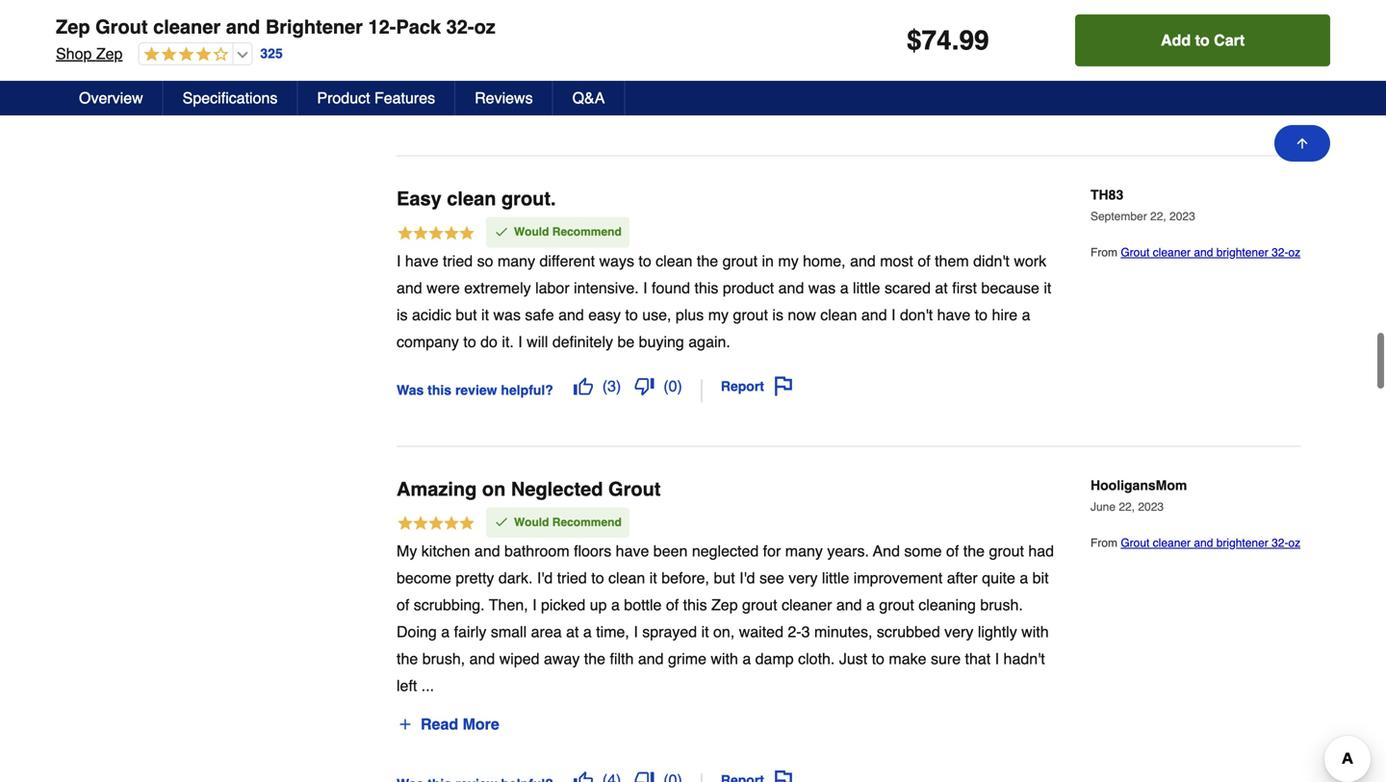 Task type: vqa. For each thing, say whether or not it's contained in the screenshot.
the I have tried so many different ways to clean the grout in my home, and most of them didn't work and were extremely labor intensive.  I found this product and was a little scared at first because it is acidic but it was safe and easy to use, plus my grout is now clean and I don't have to hire a company to do it.  I will definitely be buying again.
yes



Task type: locate. For each thing, give the bounding box(es) containing it.
2 helpful? from the top
[[501, 383, 554, 398]]

1 vertical spatial with
[[711, 650, 738, 668]]

) right q&a
[[625, 87, 630, 105]]

1 horizontal spatial many
[[786, 543, 823, 560]]

my right in
[[778, 252, 799, 270]]

1 helpful? from the top
[[501, 92, 554, 108]]

area
[[531, 623, 562, 641]]

minutes,
[[815, 623, 873, 641]]

0 vertical spatial was
[[397, 92, 424, 108]]

1 vertical spatial tried
[[557, 570, 587, 587]]

1 vertical spatial would recommend
[[514, 516, 622, 529]]

1 vertical spatial 22,
[[1119, 500, 1135, 514]]

would recommend up different at the left top of page
[[514, 225, 622, 239]]

0 horizontal spatial tried
[[443, 252, 473, 270]]

325
[[260, 46, 283, 61]]

grout up quite
[[989, 543, 1024, 560]]

( 3 )
[[603, 377, 621, 395]]

zep inside my kitchen and bathroom floors have been neglected for many years.  and some of the grout had become pretty dark.  i'd tried to clean it before, but i'd see very little improvement after quite a bit of scrubbing.  then, i picked up a bottle of this zep grout cleaner and a grout cleaning brush. doing a fairly small area at a time, i sprayed it on, waited 2-3 minutes, scrubbed very lightly with the brush, and wiped away the filth and grime with a damp cloth.  just to make sure that i hadn't left ...
[[712, 596, 738, 614]]

plus
[[676, 306, 704, 324]]

tried inside i have tried so many different ways to clean the grout in my home, and most of them didn't work and were extremely labor intensive.  i found this product and was a little scared at first because it is acidic but it was safe and easy to use, plus my grout is now clean and i don't have to hire a company to do it.  i will definitely be buying again.
[[443, 252, 473, 270]]

22, right june
[[1119, 500, 1135, 514]]

grout cleaner and brightener 32-oz link for easy clean grout.
[[1121, 246, 1301, 260]]

22, right september
[[1151, 210, 1167, 223]]

2023 right september
[[1170, 210, 1196, 223]]

( for 3
[[603, 377, 608, 395]]

neglected
[[692, 543, 759, 560]]

2023 inside 'hooligansmom june 22, 2023'
[[1139, 500, 1164, 514]]

1 vertical spatial little
[[822, 570, 850, 587]]

1 vertical spatial many
[[786, 543, 823, 560]]

1 horizontal spatial i'd
[[740, 570, 755, 587]]

2 horizontal spatial zep
[[712, 596, 738, 614]]

2 vertical spatial 32-
[[1272, 537, 1289, 550]]

easy
[[397, 188, 442, 210]]

3 up cloth. at bottom
[[802, 623, 810, 641]]

from
[[1091, 246, 1118, 260], [1091, 537, 1118, 550]]

(
[[603, 87, 608, 105], [603, 377, 608, 395], [664, 377, 669, 395]]

1 vertical spatial 5 stars image
[[397, 515, 476, 535]]

2 thumb up image from the top
[[574, 771, 593, 783]]

a up minutes,
[[867, 596, 875, 614]]

flag image
[[774, 771, 793, 783]]

this up plus
[[695, 279, 719, 297]]

5 stars image for amazing
[[397, 515, 476, 535]]

1 review from the top
[[455, 92, 497, 108]]

for
[[763, 543, 781, 560]]

22, inside th83 september 22, 2023
[[1151, 210, 1167, 223]]

0 vertical spatial 22,
[[1151, 210, 1167, 223]]

0 vertical spatial would
[[514, 225, 549, 239]]

was
[[397, 92, 424, 108], [397, 383, 424, 398]]

at inside my kitchen and bathroom floors have been neglected for many years.  and some of the grout had become pretty dark.  i'd tried to clean it before, but i'd see very little improvement after quite a bit of scrubbing.  then, i picked up a bottle of this zep grout cleaner and a grout cleaning brush. doing a fairly small area at a time, i sprayed it on, waited 2-3 minutes, scrubbed very lightly with the brush, and wiped away the filth and grime with a damp cloth.  just to make sure that i hadn't left ...
[[566, 623, 579, 641]]

1 from from the top
[[1091, 246, 1118, 260]]

many
[[498, 252, 535, 270], [786, 543, 823, 560]]

cleaner inside my kitchen and bathroom floors have been neglected for many years.  and some of the grout had become pretty dark.  i'd tried to clean it before, but i'd see very little improvement after quite a bit of scrubbing.  then, i picked up a bottle of this zep grout cleaner and a grout cleaning brush. doing a fairly small area at a time, i sprayed it on, waited 2-3 minutes, scrubbed very lightly with the brush, and wiped away the filth and grime with a damp cloth.  just to make sure that i hadn't left ...
[[782, 596, 832, 614]]

plus image
[[398, 717, 413, 733]]

grout.
[[502, 188, 556, 210]]

didn't
[[974, 252, 1010, 270]]

10
[[608, 87, 625, 105]]

0 vertical spatial from grout cleaner and brightener 32-oz
[[1091, 246, 1301, 260]]

1 vertical spatial at
[[566, 623, 579, 641]]

many right so
[[498, 252, 535, 270]]

sprayed
[[642, 623, 697, 641]]

0 vertical spatial thumb down image
[[635, 377, 654, 396]]

2 brightener from the top
[[1217, 537, 1269, 550]]

1 brightener from the top
[[1217, 246, 1269, 260]]

0 vertical spatial was this review helpful?
[[397, 92, 554, 108]]

to right just
[[872, 650, 885, 668]]

recommend up 'floors'
[[553, 516, 622, 529]]

2 review from the top
[[455, 383, 497, 398]]

home,
[[803, 252, 846, 270]]

0 vertical spatial review
[[455, 92, 497, 108]]

i
[[397, 252, 401, 270], [643, 279, 648, 297], [892, 306, 896, 324], [518, 333, 523, 351], [533, 596, 537, 614], [634, 623, 638, 641], [995, 650, 1000, 668]]

checkmark image
[[494, 224, 509, 240]]

grout up shop zep
[[95, 16, 148, 38]]

safe
[[525, 306, 554, 324]]

2 horizontal spatial )
[[677, 377, 683, 395]]

2 vertical spatial zep
[[712, 596, 738, 614]]

and
[[226, 16, 260, 38], [1194, 246, 1214, 260], [850, 252, 876, 270], [397, 279, 422, 297], [779, 279, 804, 297], [559, 306, 584, 324], [862, 306, 887, 324], [1194, 537, 1214, 550], [475, 543, 500, 560], [837, 596, 862, 614], [470, 650, 495, 668], [638, 650, 664, 668]]

1 vertical spatial recommend
[[553, 516, 622, 529]]

was for ( 3 )
[[397, 383, 424, 398]]

would recommend for grout.
[[514, 225, 622, 239]]

0 vertical spatial very
[[789, 570, 818, 587]]

1 horizontal spatial tried
[[557, 570, 587, 587]]

helpful? left q&a
[[501, 92, 554, 108]]

grout
[[723, 252, 758, 270], [733, 306, 768, 324], [989, 543, 1024, 560], [742, 596, 778, 614], [880, 596, 915, 614]]

grout down september
[[1121, 246, 1150, 260]]

2 was this review helpful? from the top
[[397, 383, 554, 398]]

1 vertical spatial was this review helpful?
[[397, 383, 554, 398]]

0 vertical spatial helpful?
[[501, 92, 554, 108]]

0 horizontal spatial )
[[616, 377, 621, 395]]

a right up
[[611, 596, 620, 614]]

cleaner up 4.3 stars image
[[153, 16, 221, 38]]

from grout cleaner and brightener 32-oz down 'hooligansmom june 22, 2023'
[[1091, 537, 1301, 550]]

0 vertical spatial from
[[1091, 246, 1118, 260]]

brightener for easy clean grout.
[[1217, 246, 1269, 260]]

) for ( 0 )
[[677, 377, 683, 395]]

scared
[[885, 279, 931, 297]]

very down cleaning
[[945, 623, 974, 641]]

had
[[1029, 543, 1054, 560]]

1 vertical spatial but
[[714, 570, 735, 587]]

1 vertical spatial grout cleaner and brightener 32-oz link
[[1121, 537, 1301, 550]]

1 horizontal spatial but
[[714, 570, 735, 587]]

2 from from the top
[[1091, 537, 1118, 550]]

2 would from the top
[[514, 516, 549, 529]]

this left 'reviews'
[[428, 92, 452, 108]]

hire
[[992, 306, 1018, 324]]

cleaner
[[153, 16, 221, 38], [1153, 246, 1191, 260], [1153, 537, 1191, 550], [782, 596, 832, 614]]

0 horizontal spatial 2023
[[1139, 500, 1164, 514]]

time,
[[596, 623, 630, 641]]

2023
[[1170, 210, 1196, 223], [1139, 500, 1164, 514]]

read
[[421, 716, 458, 734]]

0 horizontal spatial was
[[493, 306, 521, 324]]

74
[[922, 25, 952, 56]]

0 horizontal spatial my
[[708, 306, 729, 324]]

5 stars image
[[397, 224, 476, 245], [397, 515, 476, 535]]

september
[[1091, 210, 1148, 223]]

from down june
[[1091, 537, 1118, 550]]

1 thumb down image from the top
[[635, 377, 654, 396]]

1 vertical spatial thumb down image
[[635, 771, 654, 783]]

0 horizontal spatial but
[[456, 306, 477, 324]]

thumb up image
[[574, 86, 593, 106], [574, 771, 593, 783]]

0 horizontal spatial many
[[498, 252, 535, 270]]

1 vertical spatial my
[[708, 306, 729, 324]]

oz for amazing on neglected grout
[[1289, 537, 1301, 550]]

0 horizontal spatial have
[[405, 252, 439, 270]]

0 vertical spatial 5 stars image
[[397, 224, 476, 245]]

1 was from the top
[[397, 92, 424, 108]]

0 vertical spatial my
[[778, 252, 799, 270]]

tried left so
[[443, 252, 473, 270]]

have down first on the right top
[[937, 306, 971, 324]]

( for 0
[[664, 377, 669, 395]]

1 from grout cleaner and brightener 32-oz from the top
[[1091, 246, 1301, 260]]

many right "for" on the right bottom
[[786, 543, 823, 560]]

report
[[721, 379, 765, 394]]

little down most
[[853, 279, 881, 297]]

improvement
[[854, 570, 943, 587]]

2 is from the left
[[773, 306, 784, 324]]

i'd left see
[[740, 570, 755, 587]]

to left do
[[464, 333, 476, 351]]

is
[[397, 306, 408, 324], [773, 306, 784, 324]]

but down the "neglected"
[[714, 570, 735, 587]]

2 vertical spatial oz
[[1289, 537, 1301, 550]]

this down before,
[[683, 596, 707, 614]]

helpful?
[[501, 92, 554, 108], [501, 383, 554, 398]]

0 vertical spatial have
[[405, 252, 439, 270]]

) for ( 3 )
[[616, 377, 621, 395]]

of
[[918, 252, 931, 270], [947, 543, 959, 560], [397, 596, 410, 614], [666, 596, 679, 614]]

have left been
[[616, 543, 649, 560]]

to up up
[[591, 570, 604, 587]]

grout left in
[[723, 252, 758, 270]]

just
[[839, 650, 868, 668]]

reviews button
[[456, 81, 553, 116]]

1 recommend from the top
[[553, 225, 622, 239]]

) down buying
[[677, 377, 683, 395]]

2 vertical spatial have
[[616, 543, 649, 560]]

5 stars image up kitchen
[[397, 515, 476, 535]]

wiped
[[500, 650, 540, 668]]

0 vertical spatial brightener
[[1217, 246, 1269, 260]]

2 would recommend from the top
[[514, 516, 622, 529]]

zep up shop
[[56, 16, 90, 38]]

intensive.
[[574, 279, 639, 297]]

it
[[1044, 279, 1052, 297], [482, 306, 489, 324], [650, 570, 657, 587], [702, 623, 709, 641]]

0 vertical spatial many
[[498, 252, 535, 270]]

brightener for amazing on neglected grout
[[1217, 537, 1269, 550]]

1 horizontal spatial is
[[773, 306, 784, 324]]

0 vertical spatial 3
[[608, 377, 616, 395]]

0 horizontal spatial 22,
[[1119, 500, 1135, 514]]

scrubbing.
[[414, 596, 485, 614]]

pack
[[396, 16, 441, 38]]

waited
[[739, 623, 784, 641]]

2023 for easy clean grout.
[[1170, 210, 1196, 223]]

from for easy clean grout.
[[1091, 246, 1118, 260]]

is left the acidic
[[397, 306, 408, 324]]

1 horizontal spatial 22,
[[1151, 210, 1167, 223]]

1 horizontal spatial my
[[778, 252, 799, 270]]

2 was from the top
[[397, 383, 424, 398]]

thumb down image
[[635, 377, 654, 396], [635, 771, 654, 783]]

at left first on the right top
[[935, 279, 948, 297]]

1 horizontal spatial 2023
[[1170, 210, 1196, 223]]

0 vertical spatial 2023
[[1170, 210, 1196, 223]]

helpful? for ( 3 )
[[501, 383, 554, 398]]

floors
[[574, 543, 612, 560]]

2 from grout cleaner and brightener 32-oz from the top
[[1091, 537, 1301, 550]]

recommend up different at the left top of page
[[553, 225, 622, 239]]

review down do
[[455, 383, 497, 398]]

grout cleaner and brightener 32-oz link for amazing on neglected grout
[[1121, 537, 1301, 550]]

0 vertical spatial little
[[853, 279, 881, 297]]

clean inside my kitchen and bathroom floors have been neglected for many years.  and some of the grout had become pretty dark.  i'd tried to clean it before, but i'd see very little improvement after quite a bit of scrubbing.  then, i picked up a bottle of this zep grout cleaner and a grout cleaning brush. doing a fairly small area at a time, i sprayed it on, waited 2-3 minutes, scrubbed very lightly with the brush, and wiped away the filth and grime with a damp cloth.  just to make sure that i hadn't left ...
[[609, 570, 645, 587]]

1 vertical spatial brightener
[[1217, 537, 1269, 550]]

2 thumb down image from the top
[[635, 771, 654, 783]]

left
[[397, 677, 417, 695]]

1 horizontal spatial at
[[935, 279, 948, 297]]

very right see
[[789, 570, 818, 587]]

0 vertical spatial grout cleaner and brightener 32-oz link
[[1121, 246, 1301, 260]]

1 horizontal spatial 3
[[802, 623, 810, 641]]

1 vertical spatial oz
[[1289, 246, 1301, 260]]

i right that
[[995, 650, 1000, 668]]

overview
[[79, 89, 143, 107]]

would recommend for neglected
[[514, 516, 622, 529]]

acidic
[[412, 306, 452, 324]]

was this review helpful? down https://photos us.bazaarvoice.com/photo/2/cghvdg86bg93zxm/e89b5d08 5f66 55b3 96d6 202f2a6aa84b
[[397, 92, 554, 108]]

little down years. at bottom
[[822, 570, 850, 587]]

0 vertical spatial zep
[[56, 16, 90, 38]]

a left bit
[[1020, 570, 1029, 587]]

at right area
[[566, 623, 579, 641]]

was this review helpful?
[[397, 92, 554, 108], [397, 383, 554, 398]]

have up "were"
[[405, 252, 439, 270]]

to inside button
[[1196, 31, 1210, 49]]

0 horizontal spatial at
[[566, 623, 579, 641]]

0 vertical spatial oz
[[474, 16, 496, 38]]

this
[[428, 92, 452, 108], [695, 279, 719, 297], [428, 383, 452, 398], [683, 596, 707, 614]]

1 vertical spatial 2023
[[1139, 500, 1164, 514]]

q&a
[[573, 89, 605, 107]]

oz for easy clean grout.
[[1289, 246, 1301, 260]]

will
[[527, 333, 548, 351]]

2023 for amazing on neglected grout
[[1139, 500, 1164, 514]]

1 vertical spatial 32-
[[1272, 246, 1289, 260]]

was this review helpful? down do
[[397, 383, 554, 398]]

my
[[397, 543, 417, 560]]

tried
[[443, 252, 473, 270], [557, 570, 587, 587]]

1 vertical spatial thumb up image
[[574, 771, 593, 783]]

0 horizontal spatial little
[[822, 570, 850, 587]]

1 would from the top
[[514, 225, 549, 239]]

1 5 stars image from the top
[[397, 224, 476, 245]]

read more button
[[397, 710, 501, 740]]

1 vertical spatial was
[[493, 306, 521, 324]]

0 horizontal spatial i'd
[[537, 570, 553, 587]]

1 vertical spatial helpful?
[[501, 383, 554, 398]]

0 horizontal spatial zep
[[56, 16, 90, 38]]

ways
[[599, 252, 635, 270]]

so
[[477, 252, 494, 270]]

very
[[789, 570, 818, 587], [945, 623, 974, 641]]

report button
[[714, 370, 800, 403]]

2023 down hooligansmom
[[1139, 500, 1164, 514]]

from for amazing on neglected grout
[[1091, 537, 1118, 550]]

22,
[[1151, 210, 1167, 223], [1119, 500, 1135, 514]]

1 vertical spatial have
[[937, 306, 971, 324]]

review right features
[[455, 92, 497, 108]]

is left "now"
[[773, 306, 784, 324]]

1 horizontal spatial )
[[625, 87, 630, 105]]

grout down 'hooligansmom june 22, 2023'
[[1121, 537, 1150, 550]]

12-
[[368, 16, 396, 38]]

grout cleaner and brightener 32-oz link down th83 september 22, 2023
[[1121, 246, 1301, 260]]

zep up on,
[[712, 596, 738, 614]]

) right thumb up image
[[616, 377, 621, 395]]

thumb down image for easy clean grout.
[[635, 377, 654, 396]]

from grout cleaner and brightener 32-oz for easy clean grout.
[[1091, 246, 1301, 260]]

do
[[481, 333, 498, 351]]

2 5 stars image from the top
[[397, 515, 476, 535]]

2 recommend from the top
[[553, 516, 622, 529]]

with down on,
[[711, 650, 738, 668]]

i'd down bathroom
[[537, 570, 553, 587]]

would recommend down "neglected"
[[514, 516, 622, 529]]

1 horizontal spatial zep
[[96, 45, 123, 63]]

)
[[625, 87, 630, 105], [616, 377, 621, 395], [677, 377, 683, 395]]

hadn't
[[1004, 650, 1045, 668]]

99
[[960, 25, 990, 56]]

before,
[[662, 570, 710, 587]]

in
[[762, 252, 774, 270]]

2 grout cleaner and brightener 32-oz link from the top
[[1121, 537, 1301, 550]]

but right the acidic
[[456, 306, 477, 324]]

recommend for grout.
[[553, 225, 622, 239]]

was up it.
[[493, 306, 521, 324]]

1 vertical spatial would
[[514, 516, 549, 529]]

from down september
[[1091, 246, 1118, 260]]

1 vertical spatial review
[[455, 383, 497, 398]]

1 vertical spatial from
[[1091, 537, 1118, 550]]

0 vertical spatial thumb up image
[[574, 86, 593, 106]]

grout up been
[[609, 478, 661, 500]]

1 horizontal spatial very
[[945, 623, 974, 641]]

i left found
[[643, 279, 648, 297]]

2023 inside th83 september 22, 2023
[[1170, 210, 1196, 223]]

my kitchen and bathroom floors have been neglected for many years.  and some of the grout had become pretty dark.  i'd tried to clean it before, but i'd see very little improvement after quite a bit of scrubbing.  then, i picked up a bottle of this zep grout cleaner and a grout cleaning brush. doing a fairly small area at a time, i sprayed it on, waited 2-3 minutes, scrubbed very lightly with the brush, and wiped away the filth and grime with a damp cloth.  just to make sure that i hadn't left ...
[[397, 543, 1054, 695]]

0 vertical spatial recommend
[[553, 225, 622, 239]]

grout down product
[[733, 306, 768, 324]]

1 grout cleaner and brightener 32-oz link from the top
[[1121, 246, 1301, 260]]

0 vertical spatial was
[[809, 279, 836, 297]]

3
[[608, 377, 616, 395], [802, 623, 810, 641]]

from grout cleaner and brightener 32-oz down th83 september 22, 2023
[[1091, 246, 1301, 260]]

1 was this review helpful? from the top
[[397, 92, 554, 108]]

1 vertical spatial 3
[[802, 623, 810, 641]]

5 stars image down easy
[[397, 224, 476, 245]]

would up bathroom
[[514, 516, 549, 529]]

was for ( 10 )
[[397, 92, 424, 108]]

1 would recommend from the top
[[514, 225, 622, 239]]

it up do
[[482, 306, 489, 324]]

a left fairly
[[441, 623, 450, 641]]

use,
[[643, 306, 672, 324]]

but inside i have tried so many different ways to clean the grout in my home, and most of them didn't work and were extremely labor intensive.  i found this product and was a little scared at first because it is acidic but it was safe and easy to use, plus my grout is now clean and i don't have to hire a company to do it.  i will definitely be buying again.
[[456, 306, 477, 324]]

0 horizontal spatial is
[[397, 306, 408, 324]]

grout cleaner and brightener 32-oz link
[[1121, 246, 1301, 260], [1121, 537, 1301, 550]]

0 vertical spatial but
[[456, 306, 477, 324]]

.
[[952, 25, 960, 56]]

1 vertical spatial from grout cleaner and brightener 32-oz
[[1091, 537, 1301, 550]]

0 vertical spatial at
[[935, 279, 948, 297]]

but
[[456, 306, 477, 324], [714, 570, 735, 587]]

would for grout.
[[514, 225, 549, 239]]

2 horizontal spatial have
[[937, 306, 971, 324]]

reviews
[[475, 89, 533, 107]]

22, inside 'hooligansmom june 22, 2023'
[[1119, 500, 1135, 514]]

was right product
[[397, 92, 424, 108]]

make
[[889, 650, 927, 668]]

definitely
[[553, 333, 613, 351]]

grout cleaner and brightener 32-oz link down 'hooligansmom june 22, 2023'
[[1121, 537, 1301, 550]]

0 vertical spatial tried
[[443, 252, 473, 270]]

at
[[935, 279, 948, 297], [566, 623, 579, 641]]

1 horizontal spatial little
[[853, 279, 881, 297]]

cleaner up 2-
[[782, 596, 832, 614]]

tried up picked
[[557, 570, 587, 587]]

this down company at left
[[428, 383, 452, 398]]

1 horizontal spatial have
[[616, 543, 649, 560]]

from grout cleaner and brightener 32-oz for amazing on neglected grout
[[1091, 537, 1301, 550]]

3 right thumb up image
[[608, 377, 616, 395]]

https://photos us.bazaarvoice.com/photo/2/cghvdg86bg93zxm/e89b5d08 5f66 55b3 96d6 202f2a6aa84b image
[[397, 0, 517, 55]]

0 vertical spatial would recommend
[[514, 225, 622, 239]]

amazing
[[397, 478, 477, 500]]

different
[[540, 252, 595, 270]]

0 horizontal spatial with
[[711, 650, 738, 668]]

recommend for neglected
[[553, 516, 622, 529]]

22, for amazing on neglected grout
[[1119, 500, 1135, 514]]

0 vertical spatial with
[[1022, 623, 1049, 641]]

zep right shop
[[96, 45, 123, 63]]

company
[[397, 333, 459, 351]]

this inside i have tried so many different ways to clean the grout in my home, and most of them didn't work and were extremely labor intensive.  i found this product and was a little scared at first because it is acidic but it was safe and easy to use, plus my grout is now clean and i don't have to hire a company to do it.  i will definitely be buying again.
[[695, 279, 719, 297]]

1 vertical spatial was
[[397, 383, 424, 398]]

was down company at left
[[397, 383, 424, 398]]

it up bottle
[[650, 570, 657, 587]]



Task type: describe. For each thing, give the bounding box(es) containing it.
grout up waited
[[742, 596, 778, 614]]

i have tried so many different ways to clean the grout in my home, and most of them didn't work and were extremely labor intensive.  i found this product and was a little scared at first because it is acidic but it was safe and easy to use, plus my grout is now clean and i don't have to hire a company to do it.  i will definitely be buying again.
[[397, 252, 1052, 351]]

clean up found
[[656, 252, 693, 270]]

on
[[482, 478, 506, 500]]

cleaning
[[919, 596, 976, 614]]

product
[[317, 89, 370, 107]]

little inside i have tried so many different ways to clean the grout in my home, and most of them didn't work and were extremely labor intensive.  i found this product and was a little scared at first because it is acidic but it was safe and easy to use, plus my grout is now clean and i don't have to hire a company to do it.  i will definitely be buying again.
[[853, 279, 881, 297]]

and
[[873, 543, 900, 560]]

cleaner down 'hooligansmom june 22, 2023'
[[1153, 537, 1191, 550]]

2 i'd from the left
[[740, 570, 755, 587]]

this inside my kitchen and bathroom floors have been neglected for many years.  and some of the grout had become pretty dark.  i'd tried to clean it before, but i'd see very little improvement after quite a bit of scrubbing.  then, i picked up a bottle of this zep grout cleaner and a grout cleaning brush. doing a fairly small area at a time, i sprayed it on, waited 2-3 minutes, scrubbed very lightly with the brush, and wiped away the filth and grime with a damp cloth.  just to make sure that i hadn't left ...
[[683, 596, 707, 614]]

labor
[[535, 279, 570, 297]]

extremely
[[464, 279, 531, 297]]

easy
[[589, 306, 621, 324]]

then,
[[489, 596, 528, 614]]

...
[[422, 677, 434, 695]]

see
[[760, 570, 785, 587]]

have inside my kitchen and bathroom floors have been neglected for many years.  and some of the grout had become pretty dark.  i'd tried to clean it before, but i'd see very little improvement after quite a bit of scrubbing.  then, i picked up a bottle of this zep grout cleaner and a grout cleaning brush. doing a fairly small area at a time, i sprayed it on, waited 2-3 minutes, scrubbed very lightly with the brush, and wiped away the filth and grime with a damp cloth.  just to make sure that i hadn't left ...
[[616, 543, 649, 560]]

many inside i have tried so many different ways to clean the grout in my home, and most of them didn't work and were extremely labor intensive.  i found this product and was a little scared at first because it is acidic but it was safe and easy to use, plus my grout is now clean and i don't have to hire a company to do it.  i will definitely be buying again.
[[498, 252, 535, 270]]

to right ways
[[639, 252, 652, 270]]

cleaner down th83 september 22, 2023
[[1153, 246, 1191, 260]]

that
[[965, 650, 991, 668]]

32- for amazing on neglected grout
[[1272, 537, 1289, 550]]

shop zep
[[56, 45, 123, 63]]

the up left
[[397, 650, 418, 668]]

filth
[[610, 650, 634, 668]]

be
[[618, 333, 635, 351]]

( 10 )
[[603, 87, 630, 105]]

tried inside my kitchen and bathroom floors have been neglected for many years.  and some of the grout had become pretty dark.  i'd tried to clean it before, but i'd see very little improvement after quite a bit of scrubbing.  then, i picked up a bottle of this zep grout cleaner and a grout cleaning brush. doing a fairly small area at a time, i sprayed it on, waited 2-3 minutes, scrubbed very lightly with the brush, and wiped away the filth and grime with a damp cloth.  just to make sure that i hadn't left ...
[[557, 570, 587, 587]]

hooligansmom june 22, 2023
[[1091, 478, 1188, 514]]

brush.
[[981, 596, 1023, 614]]

specifications button
[[163, 81, 298, 116]]

the left filth
[[584, 650, 606, 668]]

of inside i have tried so many different ways to clean the grout in my home, and most of them didn't work and were extremely labor intensive.  i found this product and was a little scared at first because it is acidic but it was safe and easy to use, plus my grout is now clean and i don't have to hire a company to do it.  i will definitely be buying again.
[[918, 252, 931, 270]]

product
[[723, 279, 774, 297]]

to left hire in the top right of the page
[[975, 306, 988, 324]]

) for ( 10 )
[[625, 87, 630, 105]]

add to cart
[[1161, 31, 1245, 49]]

a left time,
[[583, 623, 592, 641]]

buying
[[639, 333, 684, 351]]

zep grout cleaner and brightener 12-pack 32-oz
[[56, 16, 496, 38]]

were
[[427, 279, 460, 297]]

was this review helpful? for ( 3 )
[[397, 383, 554, 398]]

helpful? for ( 10 )
[[501, 92, 554, 108]]

1 vertical spatial very
[[945, 623, 974, 641]]

would for neglected
[[514, 516, 549, 529]]

was this review helpful? for ( 10 )
[[397, 92, 554, 108]]

damp
[[756, 650, 794, 668]]

don't
[[900, 306, 933, 324]]

review for ( 3 )
[[455, 383, 497, 398]]

little inside my kitchen and bathroom floors have been neglected for many years.  and some of the grout had become pretty dark.  i'd tried to clean it before, but i'd see very little improvement after quite a bit of scrubbing.  then, i picked up a bottle of this zep grout cleaner and a grout cleaning brush. doing a fairly small area at a time, i sprayed it on, waited 2-3 minutes, scrubbed very lightly with the brush, and wiped away the filth and grime with a damp cloth.  just to make sure that i hadn't left ...
[[822, 570, 850, 587]]

shop
[[56, 45, 92, 63]]

q&a button
[[553, 81, 625, 116]]

doing
[[397, 623, 437, 641]]

been
[[654, 543, 688, 560]]

1 vertical spatial zep
[[96, 45, 123, 63]]

thumb up image
[[574, 377, 593, 396]]

quite
[[982, 570, 1016, 587]]

kitchen
[[422, 543, 470, 560]]

small
[[491, 623, 527, 641]]

the up after
[[964, 543, 985, 560]]

grime
[[668, 650, 707, 668]]

amazing on neglected grout
[[397, 478, 661, 500]]

bit
[[1033, 570, 1049, 587]]

( for 10
[[603, 87, 608, 105]]

a right hire in the top right of the page
[[1022, 306, 1031, 324]]

i right time,
[[634, 623, 638, 641]]

but inside my kitchen and bathroom floors have been neglected for many years.  and some of the grout had become pretty dark.  i'd tried to clean it before, but i'd see very little improvement after quite a bit of scrubbing.  then, i picked up a bottle of this zep grout cleaner and a grout cleaning brush. doing a fairly small area at a time, i sprayed it on, waited 2-3 minutes, scrubbed very lightly with the brush, and wiped away the filth and grime with a damp cloth.  just to make sure that i hadn't left ...
[[714, 570, 735, 587]]

overview button
[[60, 81, 163, 116]]

of up sprayed
[[666, 596, 679, 614]]

hooligansmom
[[1091, 478, 1188, 493]]

0 horizontal spatial very
[[789, 570, 818, 587]]

3 inside my kitchen and bathroom floors have been neglected for many years.  and some of the grout had become pretty dark.  i'd tried to clean it before, but i'd see very little improvement after quite a bit of scrubbing.  then, i picked up a bottle of this zep grout cleaner and a grout cleaning brush. doing a fairly small area at a time, i sprayed it on, waited 2-3 minutes, scrubbed very lightly with the brush, and wiped away the filth and grime with a damp cloth.  just to make sure that i hadn't left ...
[[802, 623, 810, 641]]

review for ( 10 )
[[455, 92, 497, 108]]

i right it.
[[518, 333, 523, 351]]

years.
[[828, 543, 869, 560]]

arrow up image
[[1295, 136, 1311, 151]]

$ 74 . 99
[[907, 25, 990, 56]]

flag image
[[774, 377, 793, 396]]

grout down improvement
[[880, 596, 915, 614]]

easy clean grout.
[[397, 188, 556, 210]]

thumb down image for amazing on neglected grout
[[635, 771, 654, 783]]

up
[[590, 596, 607, 614]]

it left on,
[[702, 623, 709, 641]]

0 vertical spatial 32-
[[446, 16, 474, 38]]

4.3 stars image
[[139, 46, 229, 64]]

lightly
[[978, 623, 1018, 641]]

june
[[1091, 500, 1116, 514]]

scrubbed
[[877, 623, 941, 641]]

of up the doing
[[397, 596, 410, 614]]

specifications
[[183, 89, 278, 107]]

to left use,
[[625, 306, 638, 324]]

22, for easy clean grout.
[[1151, 210, 1167, 223]]

product features button
[[298, 81, 456, 116]]

1 thumb up image from the top
[[574, 86, 593, 106]]

sure
[[931, 650, 961, 668]]

it down work
[[1044, 279, 1052, 297]]

th83
[[1091, 187, 1124, 203]]

5 stars image for easy
[[397, 224, 476, 245]]

features
[[375, 89, 435, 107]]

clean up checkmark icon
[[447, 188, 496, 210]]

1 horizontal spatial was
[[809, 279, 836, 297]]

picked
[[541, 596, 586, 614]]

i down easy
[[397, 252, 401, 270]]

i left don't
[[892, 306, 896, 324]]

many inside my kitchen and bathroom floors have been neglected for many years.  and some of the grout had become pretty dark.  i'd tried to clean it before, but i'd see very little improvement after quite a bit of scrubbing.  then, i picked up a bottle of this zep grout cleaner and a grout cleaning brush. doing a fairly small area at a time, i sprayed it on, waited 2-3 minutes, scrubbed very lightly with the brush, and wiped away the filth and grime with a damp cloth.  just to make sure that i hadn't left ...
[[786, 543, 823, 560]]

2-
[[788, 623, 802, 641]]

pretty
[[456, 570, 494, 587]]

now
[[788, 306, 816, 324]]

some
[[905, 543, 942, 560]]

clean right "now"
[[821, 306, 857, 324]]

at inside i have tried so many different ways to clean the grout in my home, and most of them didn't work and were extremely labor intensive.  i found this product and was a little scared at first because it is acidic but it was safe and easy to use, plus my grout is now clean and i don't have to hire a company to do it.  i will definitely be buying again.
[[935, 279, 948, 297]]

of up after
[[947, 543, 959, 560]]

i right then, at bottom
[[533, 596, 537, 614]]

a down home,
[[840, 279, 849, 297]]

add
[[1161, 31, 1191, 49]]

read more
[[421, 716, 500, 734]]

$
[[907, 25, 922, 56]]

0 horizontal spatial 3
[[608, 377, 616, 395]]

1 horizontal spatial with
[[1022, 623, 1049, 641]]

32- for easy clean grout.
[[1272, 246, 1289, 260]]

checkmark image
[[494, 515, 509, 530]]

more
[[463, 716, 500, 734]]

on,
[[714, 623, 735, 641]]

1 i'd from the left
[[537, 570, 553, 587]]

1 is from the left
[[397, 306, 408, 324]]

fairly
[[454, 623, 487, 641]]

https://photos us.bazaarvoice.com/photo/2/cghvdg86bg93zxm/44b74f55 5ab3 5f51 9299 1f3387115c1d image
[[787, 0, 907, 55]]

away
[[544, 650, 580, 668]]

0
[[669, 377, 677, 395]]

become
[[397, 570, 452, 587]]

bottle
[[624, 596, 662, 614]]

brush,
[[422, 650, 465, 668]]

it.
[[502, 333, 514, 351]]

a left damp
[[743, 650, 751, 668]]

after
[[947, 570, 978, 587]]

the inside i have tried so many different ways to clean the grout in my home, and most of them didn't work and were extremely labor intensive.  i found this product and was a little scared at first because it is acidic but it was safe and easy to use, plus my grout is now clean and i don't have to hire a company to do it.  i will definitely be buying again.
[[697, 252, 718, 270]]



